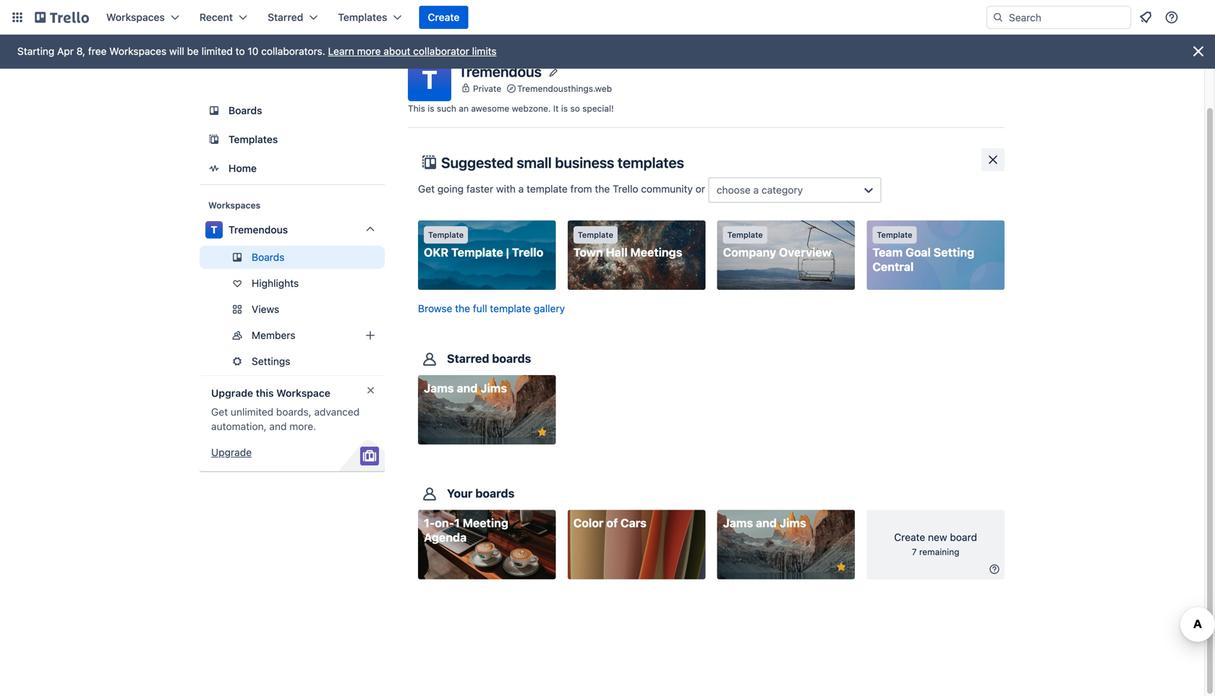 Task type: vqa. For each thing, say whether or not it's contained in the screenshot.
"time"
no



Task type: locate. For each thing, give the bounding box(es) containing it.
boards
[[229, 105, 262, 116], [252, 251, 284, 263]]

tremendous up private
[[459, 63, 542, 80]]

template up town
[[578, 230, 613, 240]]

0 vertical spatial workspaces
[[106, 11, 165, 23]]

add image
[[362, 327, 379, 344]]

1 horizontal spatial and
[[457, 382, 478, 395]]

1 vertical spatial template
[[490, 303, 531, 315]]

boards,
[[276, 406, 311, 418]]

and
[[457, 382, 478, 395], [269, 421, 287, 433], [756, 516, 777, 530]]

0 horizontal spatial the
[[455, 303, 470, 315]]

8,
[[76, 45, 85, 57]]

1 vertical spatial jims
[[780, 516, 806, 530]]

it
[[553, 103, 559, 114]]

get
[[418, 183, 435, 195], [211, 406, 228, 418]]

boards down browse the full template gallery link
[[492, 352, 531, 366]]

boards
[[492, 352, 531, 366], [475, 487, 515, 500]]

upgrade down automation,
[[211, 447, 252, 459]]

0 horizontal spatial templates
[[229, 133, 278, 145]]

gallery
[[534, 303, 565, 315]]

1 horizontal spatial get
[[418, 183, 435, 195]]

trello right | on the top left
[[512, 246, 543, 259]]

1 is from the left
[[428, 103, 434, 114]]

home link
[[200, 156, 385, 182]]

0 horizontal spatial jims
[[480, 382, 507, 395]]

template right "full"
[[490, 303, 531, 315]]

more
[[357, 45, 381, 57]]

0 vertical spatial boards link
[[200, 98, 385, 124]]

private
[[473, 83, 501, 93]]

1 horizontal spatial is
[[561, 103, 568, 114]]

workspaces down workspaces popup button
[[109, 45, 167, 57]]

workspaces down home
[[208, 200, 260, 210]]

upgrade
[[211, 387, 253, 399], [211, 447, 252, 459]]

1 vertical spatial templates
[[229, 133, 278, 145]]

0 vertical spatial trello
[[613, 183, 638, 195]]

is right this
[[428, 103, 434, 114]]

is
[[428, 103, 434, 114], [561, 103, 568, 114]]

0 vertical spatial the
[[595, 183, 610, 195]]

board image
[[205, 102, 223, 119]]

create inside button
[[428, 11, 460, 23]]

template inside template team goal setting central
[[877, 230, 912, 240]]

create up collaborator
[[428, 11, 460, 23]]

1 horizontal spatial starred
[[447, 352, 489, 366]]

a right choose
[[753, 184, 759, 196]]

goal
[[906, 246, 931, 259]]

jams and jims for leftmost jams and jims link
[[424, 382, 507, 395]]

0 notifications image
[[1137, 9, 1154, 26]]

1 horizontal spatial jams
[[723, 516, 753, 530]]

1 vertical spatial boards link
[[200, 246, 385, 269]]

t
[[422, 64, 437, 94], [211, 224, 217, 236]]

business
[[555, 154, 614, 171]]

workspaces button
[[98, 6, 188, 29]]

starred for starred
[[268, 11, 303, 23]]

1 horizontal spatial jims
[[780, 516, 806, 530]]

t button
[[408, 58, 451, 101]]

0 vertical spatial boards
[[492, 352, 531, 366]]

boards for your boards
[[475, 487, 515, 500]]

0 vertical spatial and
[[457, 382, 478, 395]]

remaining
[[919, 547, 959, 557]]

setting
[[934, 246, 974, 259]]

jams for leftmost jams and jims link
[[424, 382, 454, 395]]

template left | on the top left
[[451, 246, 503, 259]]

upgrade up unlimited
[[211, 387, 253, 399]]

okr
[[424, 246, 449, 259]]

0 horizontal spatial and
[[269, 421, 287, 433]]

2 vertical spatial and
[[756, 516, 777, 530]]

0 horizontal spatial jams and jims
[[424, 382, 507, 395]]

so
[[570, 103, 580, 114]]

going
[[437, 183, 464, 195]]

0 vertical spatial jams and jims link
[[418, 376, 556, 445]]

0 vertical spatial jams and jims
[[424, 382, 507, 395]]

upgrade inside upgrade this workspace get unlimited boards, advanced automation, and more.
[[211, 387, 253, 399]]

1 vertical spatial upgrade
[[211, 447, 252, 459]]

0 vertical spatial click to unstar this board. it will be removed from your starred list. image
[[536, 426, 549, 439]]

workspaces up free
[[106, 11, 165, 23]]

boards up highlights
[[252, 251, 284, 263]]

1 vertical spatial get
[[211, 406, 228, 418]]

jams and jims link
[[418, 376, 556, 445], [717, 510, 855, 580]]

trello down templates
[[613, 183, 638, 195]]

0 horizontal spatial is
[[428, 103, 434, 114]]

0 vertical spatial tremendous
[[459, 63, 542, 80]]

sm image
[[987, 562, 1002, 577]]

template for team
[[877, 230, 912, 240]]

1-on-1 meeting agenda
[[424, 516, 508, 545]]

create up 7
[[894, 532, 925, 543]]

1 horizontal spatial jams and jims link
[[717, 510, 855, 580]]

0 horizontal spatial trello
[[512, 246, 543, 259]]

jams for right jams and jims link
[[723, 516, 753, 530]]

of
[[606, 516, 618, 530]]

1 vertical spatial trello
[[512, 246, 543, 259]]

or
[[696, 183, 705, 195]]

starred inside popup button
[[268, 11, 303, 23]]

t down home icon
[[211, 224, 217, 236]]

the right from
[[595, 183, 610, 195]]

templates
[[618, 154, 684, 171]]

upgrade for upgrade
[[211, 447, 252, 459]]

1-on-1 meeting agenda link
[[418, 510, 556, 580]]

central
[[873, 260, 914, 274]]

create inside "create new board 7 remaining"
[[894, 532, 925, 543]]

click to unstar this board. it will be removed from your starred list. image
[[536, 426, 549, 439], [835, 561, 848, 574]]

new
[[928, 532, 947, 543]]

1 horizontal spatial templates
[[338, 11, 387, 23]]

templates link
[[200, 127, 385, 153]]

home
[[229, 162, 257, 174]]

workspace
[[276, 387, 330, 399]]

0 horizontal spatial t
[[211, 224, 217, 236]]

template
[[428, 230, 464, 240], [578, 230, 613, 240], [727, 230, 763, 240], [877, 230, 912, 240], [451, 246, 503, 259]]

browse
[[418, 303, 452, 315]]

this
[[256, 387, 274, 399]]

template team goal setting central
[[873, 230, 974, 274]]

0 vertical spatial template
[[527, 183, 568, 195]]

0 horizontal spatial a
[[518, 183, 524, 195]]

1 horizontal spatial click to unstar this board. it will be removed from your starred list. image
[[835, 561, 848, 574]]

0 vertical spatial jims
[[480, 382, 507, 395]]

hall
[[606, 246, 628, 259]]

members
[[252, 329, 295, 341]]

template down small
[[527, 183, 568, 195]]

company
[[723, 246, 776, 259]]

on-
[[435, 516, 454, 530]]

template inside template company overview
[[727, 230, 763, 240]]

1 vertical spatial and
[[269, 421, 287, 433]]

is right it
[[561, 103, 568, 114]]

2 vertical spatial workspaces
[[208, 200, 260, 210]]

1 vertical spatial jams and jims
[[723, 516, 806, 530]]

0 vertical spatial jams
[[424, 382, 454, 395]]

Search field
[[1004, 7, 1130, 28]]

tremendousthings.web
[[517, 83, 612, 93]]

templates inside popup button
[[338, 11, 387, 23]]

1 upgrade from the top
[[211, 387, 253, 399]]

the left "full"
[[455, 303, 470, 315]]

meeting
[[463, 516, 508, 530]]

get left going
[[418, 183, 435, 195]]

create for create
[[428, 11, 460, 23]]

agenda
[[424, 531, 467, 545]]

0 horizontal spatial jams
[[424, 382, 454, 395]]

1 horizontal spatial t
[[422, 64, 437, 94]]

starred boards
[[447, 352, 531, 366]]

and inside upgrade this workspace get unlimited boards, advanced automation, and more.
[[269, 421, 287, 433]]

template for okr
[[428, 230, 464, 240]]

0 horizontal spatial starred
[[268, 11, 303, 23]]

1 vertical spatial starred
[[447, 352, 489, 366]]

1 horizontal spatial jams and jims
[[723, 516, 806, 530]]

boards link up highlights link
[[200, 246, 385, 269]]

1 vertical spatial jams and jims link
[[717, 510, 855, 580]]

get up automation,
[[211, 406, 228, 418]]

special!
[[582, 103, 614, 114]]

1 boards link from the top
[[200, 98, 385, 124]]

boards up meeting
[[475, 487, 515, 500]]

the
[[595, 183, 610, 195], [455, 303, 470, 315]]

jams
[[424, 382, 454, 395], [723, 516, 753, 530]]

0 vertical spatial upgrade
[[211, 387, 253, 399]]

jims
[[480, 382, 507, 395], [780, 516, 806, 530]]

1 vertical spatial jams
[[723, 516, 753, 530]]

0 horizontal spatial tremendous
[[229, 224, 288, 236]]

1 vertical spatial create
[[894, 532, 925, 543]]

back to home image
[[35, 6, 89, 29]]

2 upgrade from the top
[[211, 447, 252, 459]]

0 horizontal spatial jams and jims link
[[418, 376, 556, 445]]

7
[[912, 547, 917, 557]]

template up 'team' in the top right of the page
[[877, 230, 912, 240]]

jams and jims
[[424, 382, 507, 395], [723, 516, 806, 530]]

home image
[[205, 160, 223, 177]]

0 vertical spatial create
[[428, 11, 460, 23]]

2 horizontal spatial and
[[756, 516, 777, 530]]

1 horizontal spatial create
[[894, 532, 925, 543]]

tremendous up highlights
[[229, 224, 288, 236]]

starred for starred boards
[[447, 352, 489, 366]]

0 horizontal spatial create
[[428, 11, 460, 23]]

search image
[[992, 12, 1004, 23]]

automation,
[[211, 421, 267, 433]]

starred up collaborators.
[[268, 11, 303, 23]]

1 vertical spatial click to unstar this board. it will be removed from your starred list. image
[[835, 561, 848, 574]]

primary element
[[0, 0, 1215, 35]]

starred down "full"
[[447, 352, 489, 366]]

templates button
[[329, 6, 410, 29]]

a right with
[[518, 183, 524, 195]]

template company overview
[[723, 230, 832, 259]]

template up the okr
[[428, 230, 464, 240]]

and for right jams and jims link
[[756, 516, 777, 530]]

templates up more
[[338, 11, 387, 23]]

0 vertical spatial starred
[[268, 11, 303, 23]]

boards link up templates link
[[200, 98, 385, 124]]

trello
[[613, 183, 638, 195], [512, 246, 543, 259]]

template up company
[[727, 230, 763, 240]]

more.
[[289, 421, 316, 433]]

1 vertical spatial boards
[[475, 487, 515, 500]]

t down collaborator
[[422, 64, 437, 94]]

|
[[506, 246, 509, 259]]

template inside the template town hall meetings
[[578, 230, 613, 240]]

templates up home
[[229, 133, 278, 145]]

workspaces
[[106, 11, 165, 23], [109, 45, 167, 57], [208, 200, 260, 210]]

upgrade button
[[211, 446, 252, 460]]

template
[[527, 183, 568, 195], [490, 303, 531, 315]]

boards right board icon
[[229, 105, 262, 116]]

0 vertical spatial t
[[422, 64, 437, 94]]

color of cars link
[[568, 510, 705, 580]]

this is such an awesome webzone. it is so special!
[[408, 103, 614, 114]]

0 horizontal spatial get
[[211, 406, 228, 418]]

trello inside template okr template | trello
[[512, 246, 543, 259]]

0 vertical spatial templates
[[338, 11, 387, 23]]



Task type: describe. For each thing, give the bounding box(es) containing it.
1 horizontal spatial trello
[[613, 183, 638, 195]]

settings link
[[200, 350, 385, 373]]

0 vertical spatial boards
[[229, 105, 262, 116]]

views
[[252, 303, 279, 315]]

your boards
[[447, 487, 515, 500]]

to
[[235, 45, 245, 57]]

template for town
[[578, 230, 613, 240]]

an
[[459, 103, 469, 114]]

0 vertical spatial get
[[418, 183, 435, 195]]

template board image
[[205, 131, 223, 148]]

10
[[248, 45, 258, 57]]

will
[[169, 45, 184, 57]]

apr
[[57, 45, 74, 57]]

about
[[384, 45, 410, 57]]

small
[[517, 154, 552, 171]]

suggested small business templates
[[441, 154, 684, 171]]

starting
[[17, 45, 54, 57]]

from
[[570, 183, 592, 195]]

unlimited
[[231, 406, 273, 418]]

0 horizontal spatial click to unstar this board. it will be removed from your starred list. image
[[536, 426, 549, 439]]

advanced
[[314, 406, 360, 418]]

and for leftmost jams and jims link
[[457, 382, 478, 395]]

terry turtle (terryturtle) image
[[1189, 9, 1206, 26]]

your
[[447, 487, 473, 500]]

highlights
[[252, 277, 299, 289]]

tremendousthings.web link
[[517, 81, 612, 96]]

1 vertical spatial workspaces
[[109, 45, 167, 57]]

2 boards link from the top
[[200, 246, 385, 269]]

color of cars
[[573, 516, 647, 530]]

full
[[473, 303, 487, 315]]

get going faster with a template from the trello community or
[[418, 183, 708, 195]]

views link
[[200, 298, 385, 321]]

meetings
[[630, 246, 682, 259]]

boards for starred boards
[[492, 352, 531, 366]]

browse the full template gallery link
[[418, 303, 565, 315]]

workspaces inside workspaces popup button
[[106, 11, 165, 23]]

starred button
[[259, 6, 326, 29]]

choose
[[717, 184, 751, 196]]

category
[[762, 184, 803, 196]]

cars
[[621, 516, 647, 530]]

2 is from the left
[[561, 103, 568, 114]]

recent button
[[191, 6, 256, 29]]

with
[[496, 183, 516, 195]]

community
[[641, 183, 693, 195]]

1 horizontal spatial the
[[595, 183, 610, 195]]

limits
[[472, 45, 497, 57]]

t inside button
[[422, 64, 437, 94]]

starting apr 8, free workspaces will be limited to 10 collaborators. learn more about collaborator limits
[[17, 45, 497, 57]]

webzone.
[[512, 103, 551, 114]]

1 vertical spatial boards
[[252, 251, 284, 263]]

1-
[[424, 516, 435, 530]]

1
[[454, 516, 460, 530]]

template town hall meetings
[[573, 230, 682, 259]]

1 vertical spatial t
[[211, 224, 217, 236]]

team
[[873, 246, 903, 259]]

limited
[[202, 45, 233, 57]]

learn more about collaborator limits link
[[328, 45, 497, 57]]

color
[[573, 516, 604, 530]]

free
[[88, 45, 107, 57]]

choose a category
[[717, 184, 803, 196]]

this
[[408, 103, 425, 114]]

1 horizontal spatial a
[[753, 184, 759, 196]]

such
[[437, 103, 456, 114]]

open information menu image
[[1164, 10, 1179, 25]]

collaborators.
[[261, 45, 325, 57]]

suggested
[[441, 154, 513, 171]]

get inside upgrade this workspace get unlimited boards, advanced automation, and more.
[[211, 406, 228, 418]]

members link
[[200, 324, 385, 347]]

upgrade this workspace get unlimited boards, advanced automation, and more.
[[211, 387, 360, 433]]

overview
[[779, 246, 832, 259]]

template for company
[[727, 230, 763, 240]]

1 vertical spatial the
[[455, 303, 470, 315]]

1 vertical spatial tremendous
[[229, 224, 288, 236]]

learn
[[328, 45, 354, 57]]

1 horizontal spatial tremendous
[[459, 63, 542, 80]]

board
[[950, 532, 977, 543]]

create new board 7 remaining
[[894, 532, 977, 557]]

collaborator
[[413, 45, 469, 57]]

template okr template | trello
[[424, 230, 543, 259]]

be
[[187, 45, 199, 57]]

upgrade for upgrade this workspace get unlimited boards, advanced automation, and more.
[[211, 387, 253, 399]]

awesome
[[471, 103, 509, 114]]

create for create new board 7 remaining
[[894, 532, 925, 543]]

town
[[573, 246, 603, 259]]

jams and jims for right jams and jims link
[[723, 516, 806, 530]]

browse the full template gallery
[[418, 303, 565, 315]]

recent
[[200, 11, 233, 23]]

create button
[[419, 6, 468, 29]]

highlights link
[[200, 272, 385, 295]]



